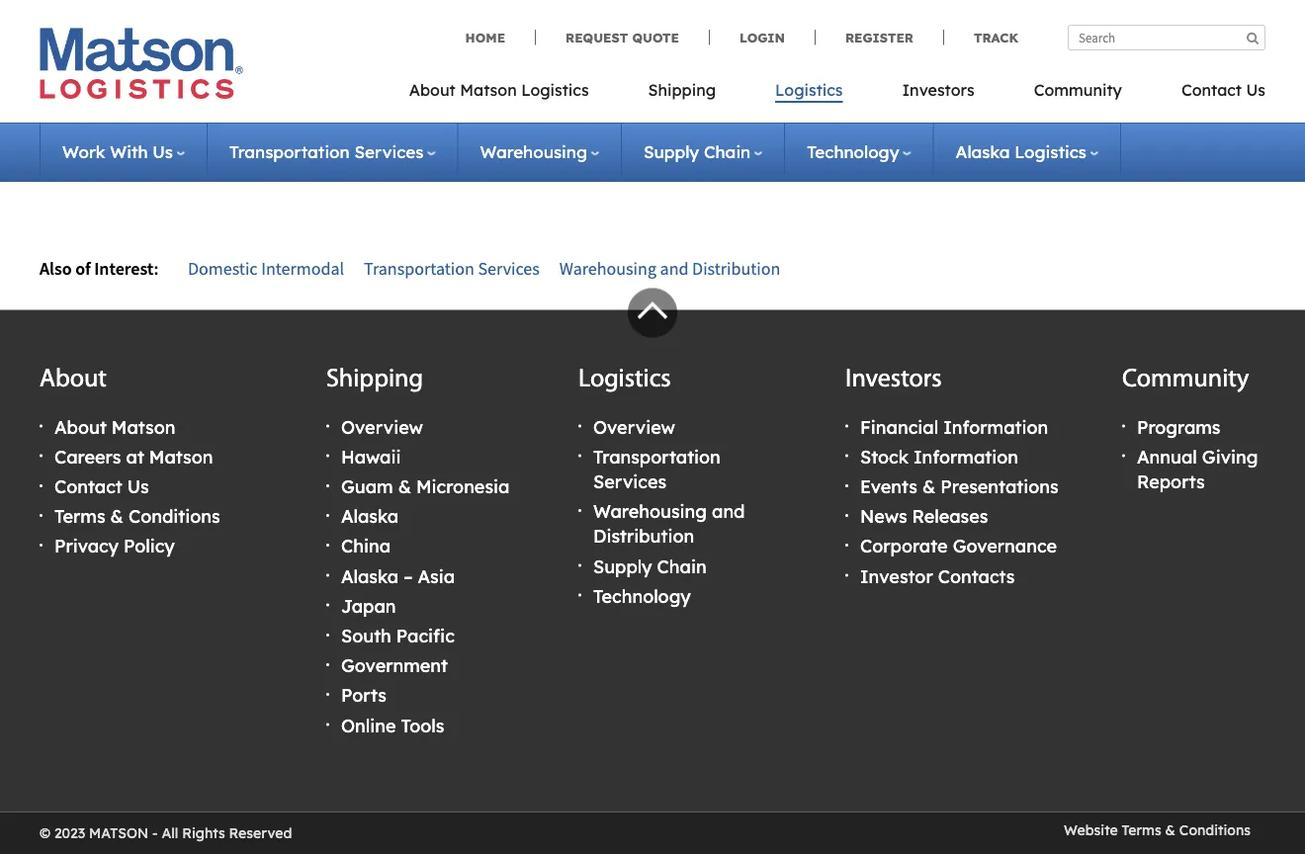 Task type: vqa. For each thing, say whether or not it's contained in the screenshot.
in within the If we (or our assets) are acquired, or if we go out of business, enter bankruptcy, or go through some other change of control, Personal Information could be one of the assets transferred to or acquired by a third party. In such cases, we will take necessary steps to the extent possible to ensure that the entity acquiring our business or assets would have obligation to use the Personal Information that comes with it strictly in accordance with this Privacy Policy, unless you are otherwise notified or as otherwise agreed to by you; or
no



Task type: describe. For each thing, give the bounding box(es) containing it.
lcl
[[982, 103, 1015, 125]]

nvocc
[[575, 35, 640, 57]]

asia
[[418, 565, 455, 587]]

1 vertical spatial services
[[478, 258, 540, 280]]

governance
[[953, 535, 1057, 557]]

chain inside vp michael johnson named 2021 supply chain "pro to know"
[[890, 26, 939, 48]]

privacy
[[54, 535, 119, 557]]

johnson
[[990, 0, 1063, 20]]

presentations
[[941, 475, 1058, 498]]

expedited lcl service fills transpacific void – logistics management magazine 5/17/2021
[[890, 103, 1233, 182]]

work with us link
[[62, 141, 185, 163]]

overview transportation services warehousing and distribution supply chain technology
[[593, 416, 745, 607]]

about for about
[[40, 367, 107, 392]]

japan link
[[341, 595, 396, 617]]

hawaii link
[[341, 446, 401, 468]]

& right website
[[1165, 822, 1175, 839]]

login link
[[709, 29, 815, 45]]

about matson logistics
[[409, 80, 589, 100]]

logistics link
[[746, 74, 872, 115]]

work with us
[[62, 141, 173, 163]]

1 vertical spatial chain
[[704, 141, 751, 163]]

overview for hawaii
[[341, 416, 423, 438]]

quote
[[632, 29, 679, 45]]

alaska logistics
[[956, 141, 1086, 163]]

1 vertical spatial supply
[[644, 141, 699, 163]]

about matson logistics link
[[409, 74, 618, 115]]

investor contacts link
[[860, 565, 1015, 587]]

management
[[1029, 131, 1144, 154]]

1 horizontal spatial technology
[[807, 141, 899, 163]]

overview for transportation
[[593, 416, 675, 438]]

track for track link
[[974, 29, 1018, 45]]

Search search field
[[1068, 25, 1266, 50]]

tools
[[401, 714, 444, 736]]

financial
[[860, 416, 938, 438]]

hawaii
[[341, 446, 401, 468]]

programs link
[[1137, 416, 1221, 438]]

footer containing about
[[0, 288, 1305, 854]]

shipping inside footer
[[326, 367, 423, 392]]

investor
[[860, 565, 933, 587]]

china
[[341, 535, 391, 557]]

investors link
[[872, 74, 1004, 115]]

portal
[[178, 101, 230, 123]]

alaska – asia link
[[341, 565, 455, 587]]

website terms & conditions link
[[1064, 822, 1251, 839]]

0 vertical spatial and
[[660, 258, 689, 280]]

distribution inside overview transportation services warehousing and distribution supply chain technology
[[593, 525, 694, 547]]

services inside overview transportation services warehousing and distribution supply chain technology
[[593, 470, 666, 493]]

vp
[[890, 0, 914, 20]]

us inside top menu navigation
[[1246, 80, 1266, 100]]

alaska logistics link
[[956, 141, 1098, 163]]

& inside "overview hawaii guam & micronesia alaska china alaska – asia japan south pacific government ports online tools"
[[398, 475, 411, 498]]

track for track shipments
[[90, 66, 137, 88]]

online tools link
[[341, 714, 444, 736]]

guam
[[341, 475, 393, 498]]

expedited lcl service fills transpacific void – logistics management magazine link
[[890, 103, 1233, 154]]

south pacific link
[[341, 625, 455, 647]]

register
[[845, 29, 914, 45]]

register link
[[815, 29, 943, 45]]

supply chain link for bottommost the technology link
[[593, 555, 707, 577]]

reserved
[[229, 824, 292, 841]]

about for about matson logistics
[[409, 80, 456, 100]]

corporate
[[860, 535, 948, 557]]

policy
[[124, 535, 175, 557]]

warehousing and distribution
[[559, 258, 780, 280]]

ports
[[341, 684, 386, 707]]

events & presentations link
[[860, 475, 1058, 498]]

1 vertical spatial alaska
[[341, 505, 399, 527]]

know"
[[1009, 26, 1065, 48]]

about for about matson careers at matson contact us terms & conditions privacy policy
[[54, 416, 107, 438]]

with
[[110, 141, 148, 163]]

1 vertical spatial contact us link
[[54, 475, 149, 498]]

1 vertical spatial technology link
[[593, 585, 691, 607]]

news
[[860, 505, 907, 527]]

– inside "overview hawaii guam & micronesia alaska china alaska – asia japan south pacific government ports online tools"
[[404, 565, 413, 587]]

events
[[860, 475, 917, 498]]

login to nvocc link
[[499, 35, 640, 57]]

south
[[341, 625, 391, 647]]

community link
[[1004, 74, 1152, 115]]

login to nvocc
[[499, 35, 640, 57]]

also of interest:
[[40, 258, 159, 280]]

1 horizontal spatial transportation
[[364, 258, 474, 280]]

japan
[[341, 595, 396, 617]]

at
[[126, 446, 144, 468]]

transpacific
[[1128, 103, 1233, 125]]

0 vertical spatial distribution
[[692, 258, 780, 280]]

login for login
[[740, 29, 785, 45]]

top menu navigation
[[409, 74, 1266, 115]]

0 vertical spatial services
[[354, 141, 424, 163]]

of
[[75, 258, 91, 280]]

2 vertical spatial alaska
[[341, 565, 399, 587]]

2023 matson
[[54, 824, 148, 841]]

2 vertical spatial matson
[[149, 446, 213, 468]]

financial information stock information events & presentations news releases corporate governance investor contacts
[[860, 416, 1058, 587]]

about matson link
[[54, 416, 175, 438]]

request quote link
[[535, 29, 709, 45]]

government link
[[341, 655, 448, 677]]



Task type: locate. For each thing, give the bounding box(es) containing it.
alaska down guam
[[341, 505, 399, 527]]

login
[[740, 29, 785, 45], [499, 35, 548, 57]]

interest:
[[94, 258, 159, 280]]

transportation services link for also of interest:
[[364, 258, 540, 280]]

& right guam
[[398, 475, 411, 498]]

matson for logistics
[[460, 80, 517, 100]]

1 vertical spatial investors
[[845, 367, 942, 392]]

matson for careers
[[112, 416, 175, 438]]

contact
[[1181, 80, 1242, 100], [54, 475, 122, 498]]

contact us
[[1181, 80, 1266, 100]]

1 vertical spatial track
[[90, 66, 137, 88]]

1 horizontal spatial login
[[740, 29, 785, 45]]

2021
[[1137, 0, 1176, 20]]

0 vertical spatial warehousing
[[480, 141, 587, 163]]

expedited
[[890, 103, 977, 125]]

intermodal
[[261, 258, 344, 280]]

warehousing
[[480, 141, 587, 163], [559, 258, 656, 280], [593, 500, 707, 523]]

1 vertical spatial transportation
[[364, 258, 474, 280]]

work
[[62, 141, 105, 163]]

supply chain link inside footer
[[593, 555, 707, 577]]

shipping link
[[618, 74, 746, 115]]

contact inside about matson careers at matson contact us terms & conditions privacy policy
[[54, 475, 122, 498]]

domestic intermodal link
[[188, 258, 344, 280]]

fills
[[1090, 103, 1123, 125]]

0 horizontal spatial and
[[660, 258, 689, 280]]

annual giving reports link
[[1137, 446, 1258, 493]]

0 horizontal spatial community
[[1034, 80, 1122, 100]]

conditions inside about matson careers at matson contact us terms & conditions privacy policy
[[128, 505, 220, 527]]

0 vertical spatial community
[[1034, 80, 1122, 100]]

warehousing link
[[480, 141, 599, 163]]

to right "pro in the top right of the page
[[986, 26, 1004, 48]]

0 horizontal spatial contact us link
[[54, 475, 149, 498]]

0 horizontal spatial overview
[[341, 416, 423, 438]]

None search field
[[1068, 25, 1266, 50]]

warehousing and distribution link for also of interest:
[[559, 258, 780, 280]]

2 vertical spatial us
[[127, 475, 149, 498]]

1 vertical spatial contact
[[54, 475, 122, 498]]

contact us link down the careers
[[54, 475, 149, 498]]

about inside top menu navigation
[[409, 80, 456, 100]]

shipping down quote
[[648, 80, 716, 100]]

financial information link
[[860, 416, 1048, 438]]

1 horizontal spatial track
[[974, 29, 1018, 45]]

© 2023 matson ‐ all rights reserved
[[40, 824, 292, 841]]

1 vertical spatial information
[[914, 446, 1018, 468]]

1 vertical spatial –
[[404, 565, 413, 587]]

2 horizontal spatial us
[[1246, 80, 1266, 100]]

us down search icon
[[1246, 80, 1266, 100]]

1 horizontal spatial overview link
[[593, 416, 675, 438]]

0 vertical spatial –
[[934, 131, 943, 154]]

0 horizontal spatial us
[[127, 475, 149, 498]]

information up events & presentations 'link' at the bottom right
[[914, 446, 1018, 468]]

0 vertical spatial matson
[[460, 80, 517, 100]]

customer:
[[55, 15, 136, 35]]

online
[[341, 714, 396, 736]]

0 vertical spatial transportation services link
[[229, 141, 435, 163]]

contact up transpacific
[[1181, 80, 1242, 100]]

0 vertical spatial conditions
[[128, 505, 220, 527]]

shipping inside top menu navigation
[[648, 80, 716, 100]]

investors inside top menu navigation
[[902, 80, 974, 100]]

0 horizontal spatial contact
[[54, 475, 122, 498]]

investors
[[902, 80, 974, 100], [845, 367, 942, 392]]

– inside expedited lcl service fills transpacific void – logistics management magazine 5/17/2021
[[934, 131, 943, 154]]

track link
[[943, 29, 1018, 45]]

0 vertical spatial us
[[1246, 80, 1266, 100]]

chain inside overview transportation services warehousing and distribution supply chain technology
[[657, 555, 707, 577]]

website terms & conditions
[[1064, 822, 1251, 839]]

2 overview from the left
[[593, 416, 675, 438]]

us up terms & conditions link
[[127, 475, 149, 498]]

– left asia
[[404, 565, 413, 587]]

and
[[660, 258, 689, 280], [712, 500, 745, 523]]

1 vertical spatial shipping
[[326, 367, 423, 392]]

1 vertical spatial conditions
[[1179, 822, 1251, 839]]

0 horizontal spatial overview link
[[341, 416, 423, 438]]

supply chain
[[644, 141, 751, 163]]

stock
[[860, 446, 909, 468]]

reports
[[1137, 470, 1205, 493]]

0 vertical spatial warehousing and distribution link
[[559, 258, 780, 280]]

1 horizontal spatial shipping
[[648, 80, 716, 100]]

matson inside top menu navigation
[[460, 80, 517, 100]]

0 vertical spatial technology link
[[807, 141, 911, 163]]

chain
[[890, 26, 939, 48], [704, 141, 751, 163], [657, 555, 707, 577]]

overview inside "overview hawaii guam & micronesia alaska china alaska – asia japan south pacific government ports online tools"
[[341, 416, 423, 438]]

shipping up "hawaii"
[[326, 367, 423, 392]]

1 vertical spatial matson
[[112, 416, 175, 438]]

us right with
[[153, 141, 173, 163]]

1 vertical spatial community
[[1122, 367, 1249, 392]]

1 vertical spatial warehousing and distribution link
[[593, 500, 745, 547]]

2 vertical spatial about
[[54, 416, 107, 438]]

1 horizontal spatial and
[[712, 500, 745, 523]]

& up the privacy policy link
[[110, 505, 123, 527]]

track down the johnson on the right
[[974, 29, 1018, 45]]

transportation inside overview transportation services warehousing and distribution supply chain technology
[[593, 446, 721, 468]]

logistics inside expedited lcl service fills transpacific void – logistics management magazine 5/17/2021
[[948, 131, 1024, 154]]

news releases link
[[860, 505, 988, 527]]

information up presentations
[[943, 416, 1048, 438]]

1 horizontal spatial to
[[986, 26, 1004, 48]]

1 horizontal spatial services
[[478, 258, 540, 280]]

track
[[974, 29, 1018, 45], [90, 66, 137, 88]]

terms right website
[[1122, 822, 1161, 839]]

guam & micronesia link
[[341, 475, 510, 498]]

domestic
[[188, 258, 258, 280]]

1 horizontal spatial technology link
[[807, 141, 911, 163]]

"pro
[[944, 26, 981, 48]]

2 vertical spatial warehousing
[[593, 500, 707, 523]]

to inside vp michael johnson named 2021 supply chain "pro to know"
[[986, 26, 1004, 48]]

supply chain link for right the technology link
[[644, 141, 762, 163]]

warehousing and distribution link
[[559, 258, 780, 280], [593, 500, 745, 547]]

about inside about matson careers at matson contact us terms & conditions privacy policy
[[54, 416, 107, 438]]

contacts
[[938, 565, 1015, 587]]

0 horizontal spatial terms
[[54, 505, 105, 527]]

contact us link up "magazine"
[[1152, 74, 1266, 115]]

overview link for shipping
[[341, 416, 423, 438]]

1 overview link from the left
[[341, 416, 423, 438]]

investors inside footer
[[845, 367, 942, 392]]

releases
[[912, 505, 988, 527]]

& inside about matson careers at matson contact us terms & conditions privacy policy
[[110, 505, 123, 527]]

0 vertical spatial about
[[409, 80, 456, 100]]

terms & conditions link
[[54, 505, 220, 527]]

technology inside overview transportation services warehousing and distribution supply chain technology
[[593, 585, 691, 607]]

2 vertical spatial transportation
[[593, 446, 721, 468]]

0 horizontal spatial track
[[90, 66, 137, 88]]

0 horizontal spatial technology link
[[593, 585, 691, 607]]

technology link
[[807, 141, 911, 163], [593, 585, 691, 607]]

1 horizontal spatial conditions
[[1179, 822, 1251, 839]]

1 vertical spatial about
[[40, 367, 107, 392]]

& inside financial information stock information events & presentations news releases corporate governance investor contacts
[[922, 475, 936, 498]]

1 vertical spatial distribution
[[593, 525, 694, 547]]

terms inside about matson careers at matson contact us terms & conditions privacy policy
[[54, 505, 105, 527]]

transportation
[[229, 141, 350, 163], [364, 258, 474, 280], [593, 446, 721, 468]]

warehousing inside overview transportation services warehousing and distribution supply chain technology
[[593, 500, 707, 523]]

ports link
[[341, 684, 386, 707]]

warehousing for warehousing and distribution
[[559, 258, 656, 280]]

customer
[[90, 101, 173, 123]]

customer portal link
[[90, 101, 230, 123]]

search image
[[1247, 31, 1259, 44]]

login up logistics link
[[740, 29, 785, 45]]

& up news releases 'link' at bottom
[[922, 475, 936, 498]]

2 vertical spatial supply
[[593, 555, 652, 577]]

overview link for logistics
[[593, 416, 675, 438]]

terms
[[54, 505, 105, 527], [1122, 822, 1161, 839]]

0 vertical spatial supply chain link
[[644, 141, 762, 163]]

customer portal
[[90, 101, 230, 123]]

0 vertical spatial transportation
[[229, 141, 350, 163]]

0 vertical spatial chain
[[890, 26, 939, 48]]

5/17/2021
[[890, 160, 974, 182]]

0 vertical spatial terms
[[54, 505, 105, 527]]

corporate governance link
[[860, 535, 1057, 557]]

contact inside top menu navigation
[[1181, 80, 1242, 100]]

us inside about matson careers at matson contact us terms & conditions privacy policy
[[127, 475, 149, 498]]

track shipments
[[90, 66, 233, 88]]

supply chain link
[[644, 141, 762, 163], [593, 555, 707, 577]]

matson down home
[[460, 80, 517, 100]]

backtop image
[[628, 288, 677, 337]]

0 horizontal spatial services
[[354, 141, 424, 163]]

supply
[[1181, 0, 1240, 20], [644, 141, 699, 163], [593, 555, 652, 577]]

0 vertical spatial alaska
[[956, 141, 1010, 163]]

transportation services link for logistics
[[593, 446, 721, 493]]

2 vertical spatial transportation services link
[[593, 446, 721, 493]]

supply inside vp michael johnson named 2021 supply chain "pro to know"
[[1181, 0, 1240, 20]]

login for login to nvocc
[[499, 35, 548, 57]]

customer: link
[[55, 15, 136, 35]]

2 horizontal spatial transportation
[[593, 446, 721, 468]]

matson logistics image
[[40, 28, 243, 99]]

domestic intermodal
[[188, 258, 344, 280]]

0 horizontal spatial conditions
[[128, 505, 220, 527]]

1 overview from the left
[[341, 416, 423, 438]]

named
[[1068, 0, 1132, 20]]

to
[[986, 26, 1004, 48], [553, 35, 570, 57]]

community inside top menu navigation
[[1034, 80, 1122, 100]]

community up service
[[1034, 80, 1122, 100]]

micronesia
[[416, 475, 510, 498]]

1 horizontal spatial contact
[[1181, 80, 1242, 100]]

1 horizontal spatial us
[[153, 141, 173, 163]]

0 horizontal spatial technology
[[593, 585, 691, 607]]

privacy policy link
[[54, 535, 175, 557]]

technology
[[807, 141, 899, 163], [593, 585, 691, 607]]

terms up the privacy
[[54, 505, 105, 527]]

login up about matson logistics link
[[499, 35, 548, 57]]

1 vertical spatial transportation services
[[364, 258, 540, 280]]

contact down the careers
[[54, 475, 122, 498]]

0 horizontal spatial to
[[553, 35, 570, 57]]

community inside footer
[[1122, 367, 1249, 392]]

1 vertical spatial and
[[712, 500, 745, 523]]

home link
[[465, 29, 535, 45]]

rights
[[182, 824, 225, 841]]

0 vertical spatial track
[[974, 29, 1018, 45]]

also
[[40, 258, 72, 280]]

footer
[[0, 288, 1305, 854]]

0 horizontal spatial –
[[404, 565, 413, 587]]

0 vertical spatial investors
[[902, 80, 974, 100]]

warehousing and distribution link for logistics
[[593, 500, 745, 547]]

1 vertical spatial supply chain link
[[593, 555, 707, 577]]

1 vertical spatial us
[[153, 141, 173, 163]]

investors up financial
[[845, 367, 942, 392]]

overview inside overview transportation services warehousing and distribution supply chain technology
[[593, 416, 675, 438]]

2 vertical spatial chain
[[657, 555, 707, 577]]

investors up expedited
[[902, 80, 974, 100]]

and inside overview transportation services warehousing and distribution supply chain technology
[[712, 500, 745, 523]]

–
[[934, 131, 943, 154], [404, 565, 413, 587]]

alaska up japan on the left of the page
[[341, 565, 399, 587]]

– down expedited
[[934, 131, 943, 154]]

1 vertical spatial technology
[[593, 585, 691, 607]]

matson up at
[[112, 416, 175, 438]]

0 vertical spatial contact
[[1181, 80, 1242, 100]]

0 vertical spatial shipping
[[648, 80, 716, 100]]

1 vertical spatial warehousing
[[559, 258, 656, 280]]

0 vertical spatial technology
[[807, 141, 899, 163]]

1 horizontal spatial –
[[934, 131, 943, 154]]

0 vertical spatial supply
[[1181, 0, 1240, 20]]

0 vertical spatial transportation services
[[229, 141, 424, 163]]

transportation services link
[[229, 141, 435, 163], [364, 258, 540, 280], [593, 446, 721, 493]]

about matson careers at matson contact us terms & conditions privacy policy
[[54, 416, 220, 557]]

supply inside overview transportation services warehousing and distribution supply chain technology
[[593, 555, 652, 577]]

alaska down lcl
[[956, 141, 1010, 163]]

2 vertical spatial services
[[593, 470, 666, 493]]

1 horizontal spatial contact us link
[[1152, 74, 1266, 115]]

matson right at
[[149, 446, 213, 468]]

1 vertical spatial terms
[[1122, 822, 1161, 839]]

0 horizontal spatial shipping
[[326, 367, 423, 392]]

0 vertical spatial contact us link
[[1152, 74, 1266, 115]]

vp michael johnson named 2021 supply chain "pro to know"
[[890, 0, 1240, 48]]

logistics inside footer
[[578, 367, 671, 392]]

community up the programs
[[1122, 367, 1249, 392]]

china link
[[341, 535, 391, 557]]

michael
[[919, 0, 985, 20]]

track shipments link
[[90, 66, 233, 88]]

government
[[341, 655, 448, 677]]

careers
[[54, 446, 121, 468]]

website
[[1064, 822, 1118, 839]]

0 horizontal spatial transportation
[[229, 141, 350, 163]]

1 horizontal spatial community
[[1122, 367, 1249, 392]]

1 horizontal spatial overview
[[593, 416, 675, 438]]

track up customer
[[90, 66, 137, 88]]

0 vertical spatial information
[[943, 416, 1048, 438]]

warehousing for warehousing
[[480, 141, 587, 163]]

1 horizontal spatial terms
[[1122, 822, 1161, 839]]

overview
[[341, 416, 423, 438], [593, 416, 675, 438]]

1 vertical spatial transportation services link
[[364, 258, 540, 280]]

2 overview link from the left
[[593, 416, 675, 438]]

annual
[[1137, 446, 1197, 468]]

2 horizontal spatial services
[[593, 470, 666, 493]]

to left nvocc in the top left of the page
[[553, 35, 570, 57]]



